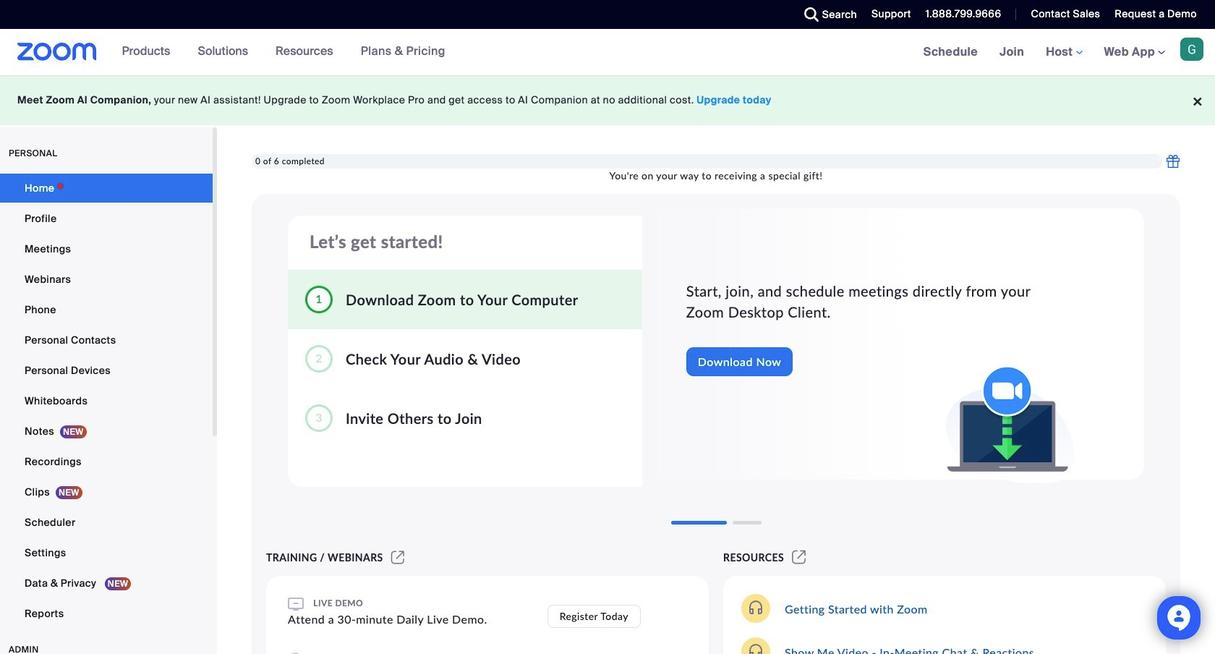 Task type: vqa. For each thing, say whether or not it's contained in the screenshot.
footer
yes



Task type: locate. For each thing, give the bounding box(es) containing it.
personal menu menu
[[0, 174, 213, 630]]

footer
[[0, 75, 1216, 125]]

banner
[[0, 29, 1216, 76]]

zoom logo image
[[17, 43, 97, 61]]

profile picture image
[[1181, 38, 1204, 61]]

0 horizontal spatial window new image
[[389, 551, 407, 564]]

1 horizontal spatial window new image
[[790, 551, 809, 564]]

window new image
[[389, 551, 407, 564], [790, 551, 809, 564]]



Task type: describe. For each thing, give the bounding box(es) containing it.
product information navigation
[[111, 29, 457, 75]]

1 window new image from the left
[[389, 551, 407, 564]]

meetings navigation
[[913, 29, 1216, 76]]

2 window new image from the left
[[790, 551, 809, 564]]



